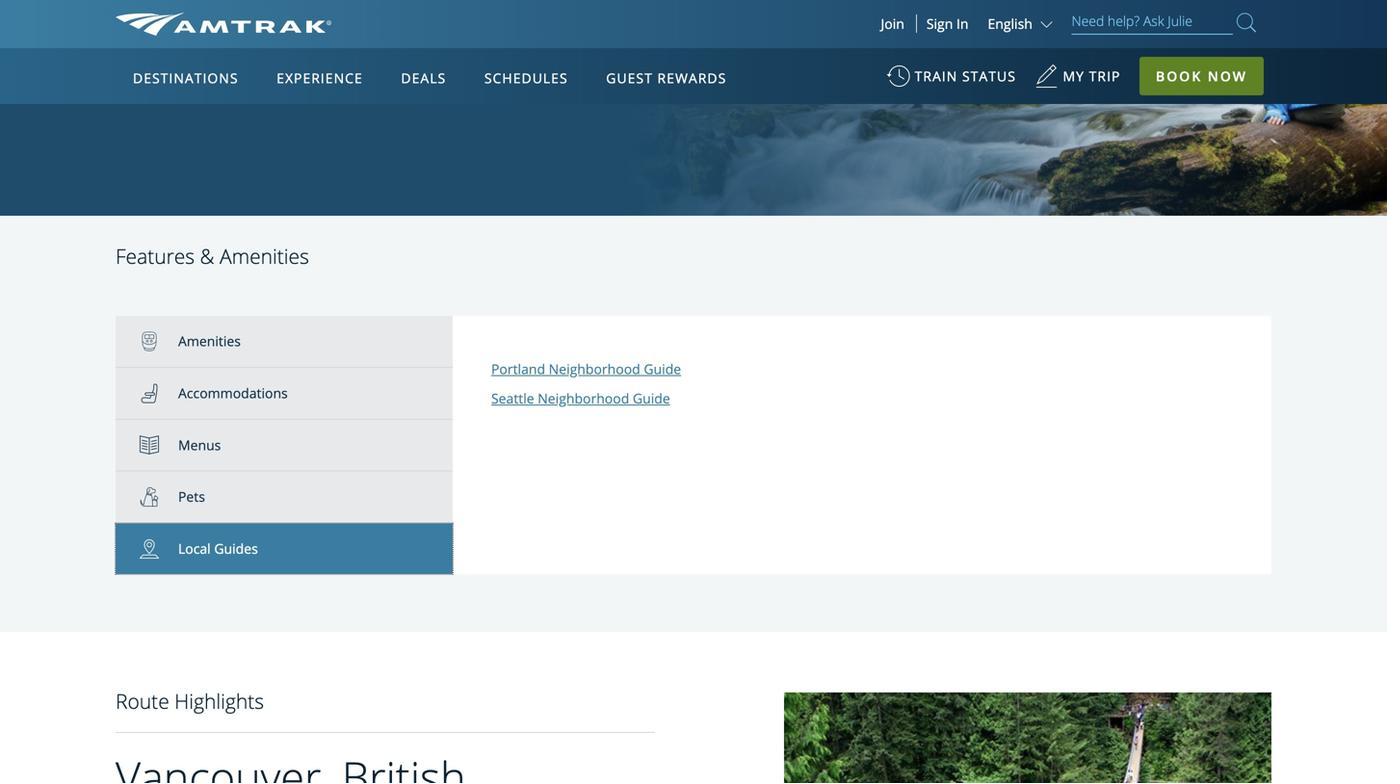 Task type: vqa. For each thing, say whether or not it's contained in the screenshot.
within to the top
no



Task type: describe. For each thing, give the bounding box(es) containing it.
guides
[[214, 540, 258, 558]]

amenities inside button
[[178, 332, 241, 350]]

accommodations
[[178, 384, 288, 402]]

guest rewards button
[[599, 51, 735, 105]]

Please enter your search item search field
[[1072, 10, 1233, 35]]

book
[[1156, 67, 1203, 85]]

portland
[[491, 360, 545, 378]]

pictoral icon for menu image
[[140, 436, 178, 455]]

pets button
[[116, 472, 453, 524]]

join
[[881, 14, 905, 33]]

renard
[[989, 15, 1109, 69]]

guest
[[606, 69, 653, 87]]

banner containing join
[[0, 0, 1388, 445]]

neighborhood for portland
[[549, 360, 641, 378]]

menus
[[178, 436, 221, 454]]

amenities button
[[116, 316, 453, 368]]

pictoral icon for pets image
[[140, 488, 178, 507]]

experience
[[277, 69, 363, 87]]

0 vertical spatial amenities
[[220, 242, 309, 270]]

sign in
[[927, 14, 969, 33]]

—
[[856, 15, 894, 69]]

schedules link
[[477, 48, 576, 104]]

route highlights
[[116, 688, 264, 715]]

menus button
[[116, 420, 453, 472]]

join button
[[870, 14, 917, 33]]

train status
[[915, 67, 1016, 85]]

local guides
[[178, 540, 258, 558]]

sign in button
[[927, 14, 969, 33]]

seattle neighborhood guide
[[491, 389, 670, 407]]

rewards
[[658, 69, 727, 87]]

english button
[[988, 14, 1058, 33]]

—                                      jules renard
[[856, 15, 1109, 69]]

seattle neighborhood guide link
[[491, 389, 670, 407]]

book now
[[1156, 67, 1248, 85]]

accommodations button
[[116, 368, 453, 420]]

experience button
[[269, 51, 371, 105]]

destinations
[[133, 69, 239, 87]]

local guides list item
[[116, 524, 453, 575]]



Task type: locate. For each thing, give the bounding box(es) containing it.
list containing amenities
[[116, 316, 453, 575]]

amtrak image
[[116, 13, 332, 36]]

portland neighborhood guide link
[[491, 360, 681, 378]]

book now button
[[1140, 57, 1264, 95]]

train status link
[[887, 58, 1016, 105]]

status
[[963, 67, 1016, 85]]

deals button
[[394, 51, 454, 105]]

portland neighborhood guide
[[491, 360, 681, 378]]

search icon image
[[1237, 9, 1256, 36]]

amenities up accommodations
[[178, 332, 241, 350]]

my trip button
[[1035, 58, 1121, 105]]

my trip
[[1063, 67, 1121, 85]]

pets
[[178, 488, 205, 506]]

guide up seattle neighborhood guide
[[644, 360, 681, 378]]

amenities
[[220, 242, 309, 270], [178, 332, 241, 350]]

list
[[116, 316, 453, 575]]

guide down portland neighborhood guide link
[[633, 389, 670, 407]]

local guides button
[[116, 524, 453, 575]]

0 vertical spatial neighborhood
[[549, 360, 641, 378]]

now
[[1208, 67, 1248, 85]]

deals
[[401, 69, 446, 87]]

0 vertical spatial guide
[[644, 360, 681, 378]]

guide for seattle neighborhood guide
[[633, 389, 670, 407]]

local
[[178, 540, 211, 558]]

pictoral icon for local-guides image
[[140, 539, 178, 559]]

neighborhood down portland neighborhood guide
[[538, 389, 629, 407]]

english
[[988, 14, 1033, 33]]

in
[[957, 14, 969, 33]]

trip
[[1089, 67, 1121, 85]]

highlights
[[175, 688, 264, 715]]

seattle
[[491, 389, 534, 407]]

application inside banner
[[187, 161, 650, 431]]

neighborhood for seattle
[[538, 389, 629, 407]]

application
[[187, 161, 650, 431]]

guide
[[644, 360, 681, 378], [633, 389, 670, 407]]

guest rewards
[[606, 69, 727, 87]]

pictoral icon for seat image
[[140, 384, 178, 403]]

schedules
[[485, 69, 568, 87]]

features
[[116, 242, 195, 270]]

jules
[[905, 15, 979, 69]]

features & amenities
[[116, 242, 309, 270]]

sign
[[927, 14, 953, 33]]

amenities right &
[[220, 242, 309, 270]]

train
[[915, 67, 958, 85]]

my
[[1063, 67, 1085, 85]]

regions map image
[[187, 161, 650, 431]]

route
[[116, 688, 169, 715]]

&
[[200, 242, 214, 270]]

guide for portland neighborhood guide
[[644, 360, 681, 378]]

pictoral icon for train image
[[140, 332, 178, 351]]

banner
[[0, 0, 1388, 445]]

neighborhood up seattle neighborhood guide link
[[549, 360, 641, 378]]

1 vertical spatial amenities
[[178, 332, 241, 350]]

neighborhood
[[549, 360, 641, 378], [538, 389, 629, 407]]

1 vertical spatial neighborhood
[[538, 389, 629, 407]]

1 vertical spatial guide
[[633, 389, 670, 407]]

destinations button
[[125, 51, 246, 105]]



